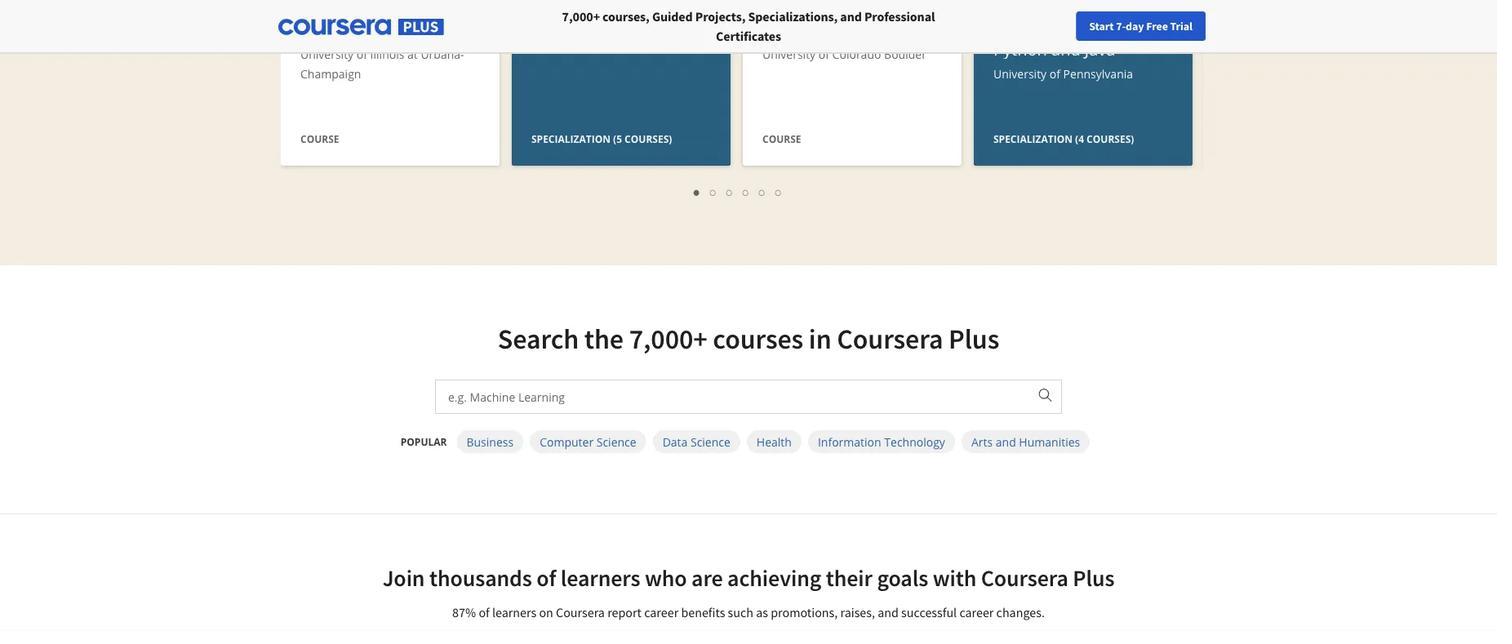 Task type: vqa. For each thing, say whether or not it's contained in the screenshot.
Coursera IMAGE at top
no



Task type: locate. For each thing, give the bounding box(es) containing it.
specialization (5 courses)
[[532, 132, 672, 145]]

coursera right the in on the bottom right of page
[[837, 321, 943, 356]]

2 specialization from the left
[[994, 132, 1073, 145]]

day
[[1126, 19, 1144, 33]]

1
[[694, 184, 701, 199]]

7,000+
[[562, 8, 600, 24], [629, 321, 708, 356]]

2 science from the left
[[691, 434, 731, 449]]

0 vertical spatial as
[[390, 18, 407, 40]]

7,000+ left courses,
[[562, 8, 600, 24]]

specialization left (5
[[532, 132, 611, 145]]

0 horizontal spatial with
[[933, 564, 977, 592]]

1 vertical spatial coursera
[[981, 564, 1069, 592]]

of left illinois
[[357, 46, 367, 62]]

7,000+ right the
[[629, 321, 708, 356]]

(5
[[613, 132, 622, 145]]

information technology button
[[808, 430, 955, 453]]

1 horizontal spatial as
[[756, 604, 768, 621]]

0 vertical spatial plus
[[949, 321, 1000, 356]]

introduction
[[994, 0, 1088, 21]]

87% of learners on coursera report career benefits such as promotions, raises, and successful career changes.
[[452, 604, 1045, 621]]

1 horizontal spatial coursera
[[837, 321, 943, 356]]

and left 'java'
[[1052, 38, 1081, 60]]

2 button
[[705, 182, 722, 201]]

of left pennsylvania
[[1050, 66, 1061, 81]]

who
[[645, 564, 687, 592]]

arts and humanities button
[[962, 430, 1090, 453]]

computer science button
[[530, 430, 646, 453]]

1 horizontal spatial plus
[[1073, 564, 1115, 592]]

university
[[300, 46, 354, 62], [763, 46, 816, 62], [994, 66, 1047, 81]]

of inside the structured query language (sql) university of colorado boulder
[[819, 46, 829, 62]]

computer science
[[540, 434, 637, 449]]

course down champaign
[[300, 132, 339, 145]]

6 button
[[771, 182, 787, 201]]

computer
[[540, 434, 594, 449]]

learners
[[561, 564, 641, 592], [492, 604, 537, 621]]

0 vertical spatial learners
[[561, 564, 641, 592]]

introduction to programming with python and java university of pennsylvania
[[994, 0, 1135, 81]]

thousands
[[429, 564, 532, 592]]

(4
[[1075, 132, 1084, 145]]

0 horizontal spatial specialization
[[532, 132, 611, 145]]

None search field
[[225, 10, 616, 43]]

2 vertical spatial coursera
[[556, 604, 605, 621]]

and right the raises,
[[878, 604, 899, 621]]

as inside leading teams: developing as a leader university of illinois at urbana- champaign
[[390, 18, 407, 40]]

and
[[840, 8, 862, 24], [1052, 38, 1081, 60], [996, 434, 1016, 449], [878, 604, 899, 621]]

0 vertical spatial 7,000+
[[562, 8, 600, 24]]

1 horizontal spatial career
[[960, 604, 994, 621]]

the structured query language (sql) university of colorado boulder
[[763, 0, 927, 62]]

illinois
[[370, 46, 404, 62]]

free
[[1146, 19, 1168, 33]]

science
[[597, 434, 637, 449], [691, 434, 731, 449]]

2 course from the left
[[763, 132, 801, 145]]

1 course from the left
[[300, 132, 339, 145]]

3 button
[[722, 182, 738, 201]]

university inside leading teams: developing as a leader university of illinois at urbana- champaign
[[300, 46, 354, 62]]

coursera
[[837, 321, 943, 356], [981, 564, 1069, 592], [556, 604, 605, 621]]

and inside button
[[996, 434, 1016, 449]]

specialization left (4
[[994, 132, 1073, 145]]

health button
[[747, 430, 802, 453]]

0 vertical spatial with
[[1102, 18, 1135, 40]]

promotions,
[[771, 604, 838, 621]]

the structured query language (sql). university of colorado boulder. course element
[[743, 0, 962, 170]]

1 specialization from the left
[[532, 132, 611, 145]]

1 science from the left
[[597, 434, 637, 449]]

0 horizontal spatial 7,000+
[[562, 8, 600, 24]]

arts
[[972, 434, 993, 449]]

specialization (4 courses)
[[994, 132, 1134, 145]]

science inside 'button'
[[597, 434, 637, 449]]

coursera up changes.
[[981, 564, 1069, 592]]

course up 6
[[763, 132, 801, 145]]

programming
[[994, 18, 1098, 40]]

champaign
[[300, 66, 361, 81]]

science for data science
[[691, 434, 731, 449]]

1 horizontal spatial science
[[691, 434, 731, 449]]

with inside introduction to programming with python and java university of pennsylvania
[[1102, 18, 1135, 40]]

projects,
[[695, 8, 746, 24]]

python
[[994, 38, 1047, 60]]

career
[[644, 604, 679, 621], [960, 604, 994, 621]]

to
[[1092, 0, 1108, 21]]

1 vertical spatial 7,000+
[[629, 321, 708, 356]]

are
[[692, 564, 723, 592]]

and up colorado
[[840, 8, 862, 24]]

of left colorado
[[819, 46, 829, 62]]

technology
[[884, 434, 945, 449]]

goals
[[877, 564, 928, 592]]

1 horizontal spatial learners
[[561, 564, 641, 592]]

1 courses) from the left
[[625, 132, 672, 145]]

benefits
[[681, 604, 725, 621]]

courses) right (4
[[1087, 132, 1134, 145]]

with
[[1102, 18, 1135, 40], [933, 564, 977, 592]]

list
[[289, 182, 1187, 201]]

0 horizontal spatial course
[[300, 132, 339, 145]]

course inside the structured query language (sql). university of colorado boulder. course element
[[763, 132, 801, 145]]

as left a
[[390, 18, 407, 40]]

science inside button
[[691, 434, 731, 449]]

1 vertical spatial with
[[933, 564, 977, 592]]

0 horizontal spatial as
[[390, 18, 407, 40]]

and inside 7,000+ courses, guided projects, specializations, and professional certificates
[[840, 8, 862, 24]]

university up champaign
[[300, 46, 354, 62]]

and right arts
[[996, 434, 1016, 449]]

1 horizontal spatial specialization
[[994, 132, 1073, 145]]

2 horizontal spatial university
[[994, 66, 1047, 81]]

as
[[390, 18, 407, 40], [756, 604, 768, 621]]

guided
[[652, 8, 693, 24]]

0 horizontal spatial career
[[644, 604, 679, 621]]

learners left on
[[492, 604, 537, 621]]

career down who
[[644, 604, 679, 621]]

start
[[1089, 19, 1114, 33]]

science right computer
[[597, 434, 637, 449]]

specialization
[[532, 132, 611, 145], [994, 132, 1073, 145]]

87%
[[452, 604, 476, 621]]

python for everybody. university of michigan. specialization (5 courses) element
[[512, 0, 731, 293]]

2 courses) from the left
[[1087, 132, 1134, 145]]

1 horizontal spatial with
[[1102, 18, 1135, 40]]

1 horizontal spatial courses)
[[1087, 132, 1134, 145]]

courses)
[[625, 132, 672, 145], [1087, 132, 1134, 145]]

developing
[[300, 18, 386, 40]]

arts and humanities
[[972, 434, 1080, 449]]

course for leading teams: developing as a leader
[[300, 132, 339, 145]]

of
[[357, 46, 367, 62], [819, 46, 829, 62], [1050, 66, 1061, 81], [537, 564, 556, 592], [479, 604, 490, 621]]

0 horizontal spatial university
[[300, 46, 354, 62]]

0 horizontal spatial science
[[597, 434, 637, 449]]

pennsylvania
[[1064, 66, 1133, 81]]

coursera right on
[[556, 604, 605, 621]]

4 button
[[738, 182, 754, 201]]

career left changes.
[[960, 604, 994, 621]]

courses) right (5
[[625, 132, 672, 145]]

university down 'python'
[[994, 66, 1047, 81]]

0 horizontal spatial courses)
[[625, 132, 672, 145]]

popular
[[401, 435, 447, 448]]

1 horizontal spatial course
[[763, 132, 801, 145]]

6
[[776, 184, 782, 199]]

0 horizontal spatial coursera
[[556, 604, 605, 621]]

next slide image
[[1208, 0, 1247, 26]]

learners up report
[[561, 564, 641, 592]]

data
[[663, 434, 688, 449]]

information technology
[[818, 434, 945, 449]]

as right such
[[756, 604, 768, 621]]

university down language at the top of page
[[763, 46, 816, 62]]

1 horizontal spatial university
[[763, 46, 816, 62]]

courses) for specialization (4 courses)
[[1087, 132, 1134, 145]]

2 career from the left
[[960, 604, 994, 621]]

course inside leading teams: developing as a leader. university of illinois at urbana-champaign. course element
[[300, 132, 339, 145]]

0 vertical spatial coursera
[[837, 321, 943, 356]]

specialization for specialization (5 courses)
[[532, 132, 611, 145]]

course
[[300, 132, 339, 145], [763, 132, 801, 145]]

0 horizontal spatial learners
[[492, 604, 537, 621]]

5 button
[[754, 182, 771, 201]]

query
[[880, 0, 927, 21]]

7,000+ inside 7,000+ courses, guided projects, specializations, and professional certificates
[[562, 8, 600, 24]]

(sql)
[[841, 18, 880, 40]]

data science button
[[653, 430, 740, 453]]

business
[[467, 434, 514, 449]]

science right data
[[691, 434, 731, 449]]



Task type: describe. For each thing, give the bounding box(es) containing it.
1 button
[[689, 182, 705, 201]]

0 horizontal spatial plus
[[949, 321, 1000, 356]]

achieving
[[728, 564, 822, 592]]

courses,
[[603, 8, 650, 24]]

teams:
[[365, 0, 419, 21]]

language
[[763, 18, 836, 40]]

join thousands of learners who are achieving their goals with coursera plus
[[383, 564, 1115, 592]]

science for computer science
[[597, 434, 637, 449]]

leading teams: developing as a leader. university of illinois at urbana-champaign. course element
[[281, 0, 500, 170]]

health
[[757, 434, 792, 449]]

business button
[[457, 430, 523, 453]]

courses
[[713, 321, 804, 356]]

2
[[710, 184, 717, 199]]

coursera plus image
[[278, 19, 444, 35]]

on
[[539, 604, 553, 621]]

1 vertical spatial as
[[756, 604, 768, 621]]

certificates
[[716, 28, 781, 44]]

a
[[411, 18, 420, 40]]

1 vertical spatial plus
[[1073, 564, 1115, 592]]

search
[[498, 321, 579, 356]]

leading
[[300, 0, 360, 21]]

2 horizontal spatial coursera
[[981, 564, 1069, 592]]

humanities
[[1019, 434, 1080, 449]]

1 career from the left
[[644, 604, 679, 621]]

their
[[826, 564, 873, 592]]

courses) for specialization (5 courses)
[[625, 132, 672, 145]]

course for the structured query language (sql)
[[763, 132, 801, 145]]

urbana-
[[421, 46, 464, 62]]

7,000+ courses, guided projects, specializations, and professional certificates
[[562, 8, 935, 44]]

Search the 7,000+ courses in Coursera Plus text field
[[436, 380, 1027, 413]]

report
[[608, 604, 642, 621]]

at
[[407, 46, 418, 62]]

4
[[743, 184, 750, 199]]

professional
[[865, 8, 935, 24]]

information
[[818, 434, 881, 449]]

specialization for specialization (4 courses)
[[994, 132, 1073, 145]]

java
[[1085, 38, 1116, 60]]

list containing 1
[[289, 182, 1187, 201]]

university inside introduction to programming with python and java university of pennsylvania
[[994, 66, 1047, 81]]

boulder
[[884, 46, 927, 62]]

such
[[728, 604, 754, 621]]

trial
[[1170, 19, 1193, 33]]

the
[[763, 0, 791, 21]]

start 7-day free trial button
[[1076, 11, 1206, 41]]

search the 7,000+ courses in coursera plus
[[498, 321, 1000, 356]]

join
[[383, 564, 425, 592]]

data science
[[663, 434, 731, 449]]

colorado
[[832, 46, 881, 62]]

of inside introduction to programming with python and java university of pennsylvania
[[1050, 66, 1061, 81]]

of right the 87%
[[479, 604, 490, 621]]

university inside the structured query language (sql) university of colorado boulder
[[763, 46, 816, 62]]

the
[[584, 321, 624, 356]]

successful
[[901, 604, 957, 621]]

3
[[727, 184, 733, 199]]

changes.
[[997, 604, 1045, 621]]

and inside introduction to programming with python and java university of pennsylvania
[[1052, 38, 1081, 60]]

1 vertical spatial learners
[[492, 604, 537, 621]]

1 horizontal spatial 7,000+
[[629, 321, 708, 356]]

7-
[[1116, 19, 1126, 33]]

structured
[[795, 0, 876, 21]]

of up on
[[537, 564, 556, 592]]

specializations,
[[748, 8, 838, 24]]

raises,
[[841, 604, 875, 621]]

of inside leading teams: developing as a leader university of illinois at urbana- champaign
[[357, 46, 367, 62]]

5
[[759, 184, 766, 199]]

in
[[809, 321, 832, 356]]

leading teams: developing as a leader university of illinois at urbana- champaign
[[300, 0, 477, 81]]

start 7-day free trial
[[1089, 19, 1193, 33]]

introduction to programming with python and java. university of pennsylvania. specialization (4 courses) element
[[974, 0, 1193, 293]]

leader
[[425, 18, 477, 40]]



